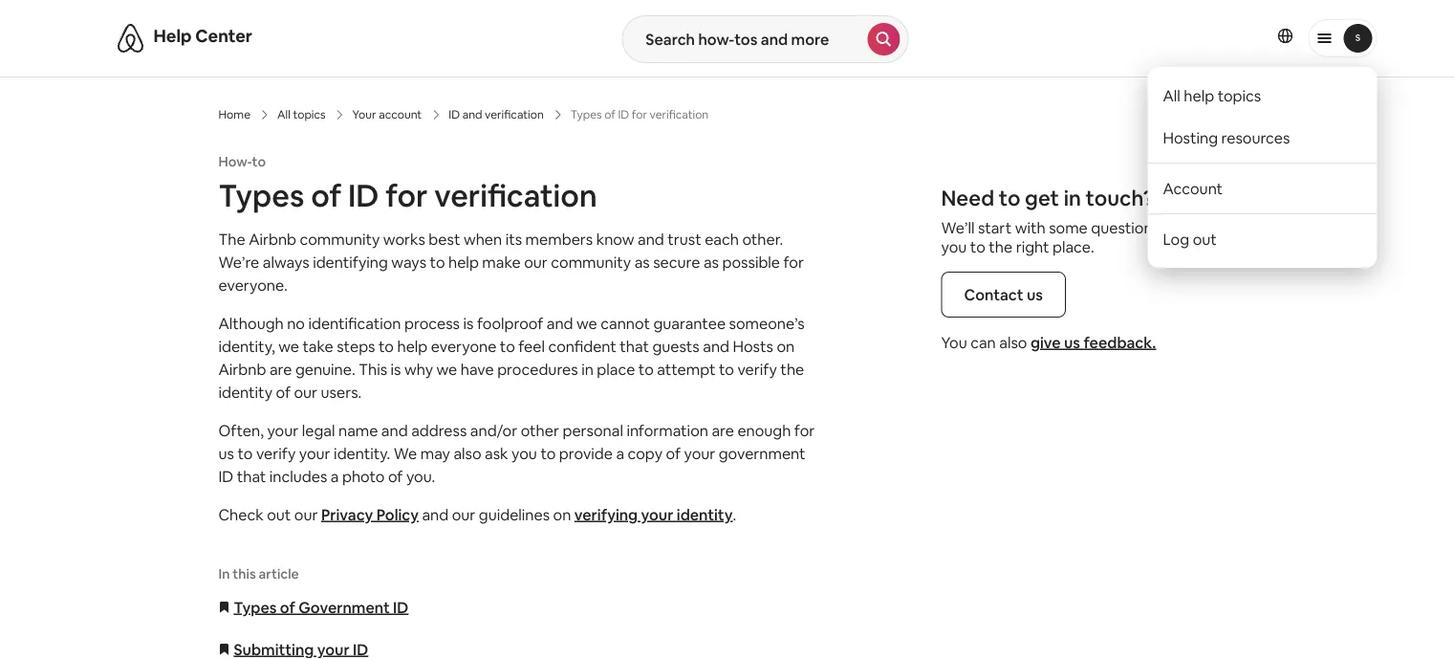 Task type: describe. For each thing, give the bounding box(es) containing it.
possible
[[723, 252, 781, 272]]

for inside often, your legal name and address and/or other personal information are enough for us to verify your identity. we may also ask you to provide a copy of your government id that includes a photo of you.
[[795, 420, 815, 440]]

id right 'government'
[[393, 597, 409, 617]]

in this article
[[219, 565, 299, 583]]

hosts
[[733, 336, 774, 356]]

all for all help topics
[[1164, 86, 1181, 105]]

best
[[429, 229, 461, 249]]

often,
[[219, 420, 264, 440]]

feedback.
[[1084, 332, 1157, 352]]

government
[[299, 597, 390, 617]]

need
[[942, 184, 995, 211]]

no
[[287, 313, 305, 333]]

the inside although no identification process is foolproof and we cannot guarantee someone's identity, we take steps to help everyone to feel confident that guests and hosts on airbnb are genuine. this is why we have procedures in place to attempt to verify the identity of our users.
[[781, 359, 805, 379]]

often, your legal name and address and/or other personal information are enough for us to verify your identity. we may also ask you to provide a copy of your government id that includes a photo of you.
[[219, 420, 815, 486]]

we're
[[219, 252, 260, 272]]

give
[[1031, 332, 1061, 352]]

with
[[1016, 218, 1046, 237]]

its
[[506, 229, 522, 249]]

0 horizontal spatial a
[[331, 466, 339, 486]]

identity inside although no identification process is foolproof and we cannot guarantee someone's identity, we take steps to help everyone to feel confident that guests and hosts on airbnb are genuine. this is why we have procedures in place to attempt to verify the identity of our users.
[[219, 382, 273, 402]]

resources
[[1222, 128, 1291, 147]]

are inside although no identification process is foolproof and we cannot guarantee someone's identity, we take steps to help everyone to feel confident that guests and hosts on airbnb are genuine. this is why we have procedures in place to attempt to verify the identity of our users.
[[270, 359, 292, 379]]

users.
[[321, 382, 362, 402]]

how-
[[219, 153, 252, 170]]

other
[[521, 420, 560, 440]]

cannot
[[601, 313, 650, 333]]

help center link
[[154, 25, 253, 47]]

in
[[219, 565, 230, 583]]

types of government id link
[[219, 597, 409, 617]]

and inside often, your legal name and address and/or other personal information are enough for us to verify your identity. we may also ask you to provide a copy of your government id that includes a photo of you.
[[382, 420, 408, 440]]

touch?
[[1086, 184, 1155, 211]]

you inside often, your legal name and address and/or other personal information are enough for us to verify your identity. we may also ask you to provide a copy of your government id that includes a photo of you.
[[512, 443, 538, 463]]

foolproof
[[477, 313, 544, 333]]

types for types of id for verification
[[219, 175, 305, 215]]

log out
[[1164, 229, 1218, 249]]

.
[[733, 505, 737, 524]]

2 vertical spatial we
[[437, 359, 458, 379]]

topics inside "link"
[[293, 107, 326, 122]]

your account link
[[353, 107, 422, 122]]

0 horizontal spatial we
[[279, 336, 299, 356]]

need to get in touch? we'll start with some questions and get you to the right place.
[[942, 184, 1218, 256]]

types for types of government id
[[234, 597, 277, 617]]

of down article
[[280, 597, 295, 617]]

personal
[[563, 420, 624, 440]]

1 vertical spatial us
[[1065, 332, 1081, 352]]

in inside although no identification process is foolproof and we cannot guarantee someone's identity, we take steps to help everyone to feel confident that guests and hosts on airbnb are genuine. this is why we have procedures in place to attempt to verify the identity of our users.
[[582, 359, 594, 379]]

all help topics link
[[1164, 86, 1363, 105]]

make
[[482, 252, 521, 272]]

take
[[303, 336, 334, 356]]

we
[[394, 443, 417, 463]]

and up confident at left bottom
[[547, 313, 574, 333]]

1 horizontal spatial us
[[1027, 285, 1044, 304]]

types of government id
[[234, 597, 409, 617]]

help inside the airbnb community works best when its members know and trust each other. we're always identifying ways to help make our community as secure as possible for everyone.
[[449, 252, 479, 272]]

guests
[[653, 336, 700, 356]]

have
[[461, 359, 494, 379]]

someone's
[[729, 313, 805, 333]]

other.
[[743, 229, 784, 249]]

genuine.
[[295, 359, 356, 379]]

information
[[627, 420, 709, 440]]

trust
[[668, 229, 702, 249]]

for inside the airbnb community works best when its members know and trust each other. we're always identifying ways to help make our community as secure as possible for everyone.
[[784, 252, 804, 272]]

article
[[259, 565, 299, 583]]

0 vertical spatial verification
[[485, 107, 544, 122]]

you can also give us feedback.
[[942, 332, 1157, 352]]

account link
[[1164, 178, 1363, 198]]

how-to
[[219, 153, 266, 170]]

you.
[[406, 466, 436, 486]]

check out our privacy policy and our guidelines on verifying your identity .
[[219, 505, 737, 524]]

why
[[405, 359, 433, 379]]

confident
[[549, 336, 617, 356]]

help
[[154, 25, 192, 47]]

the inside need to get in touch? we'll start with some questions and get you to the right place.
[[989, 237, 1013, 256]]

that inside often, your legal name and address and/or other personal information are enough for us to verify your identity. we may also ask you to provide a copy of your government id that includes a photo of you.
[[237, 466, 266, 486]]

privacy
[[321, 505, 373, 524]]

all topics link
[[277, 107, 326, 122]]

this
[[359, 359, 388, 379]]

in inside need to get in touch? we'll start with some questions and get you to the right place.
[[1064, 184, 1082, 211]]

hosting
[[1164, 128, 1219, 147]]

1 horizontal spatial is
[[463, 313, 474, 333]]

contact
[[965, 285, 1024, 304]]

0 vertical spatial topics
[[1218, 86, 1262, 105]]

also inside often, your legal name and address and/or other personal information are enough for us to verify your identity. we may also ask you to provide a copy of your government id that includes a photo of you.
[[454, 443, 482, 463]]

airbnb homepage image
[[115, 23, 146, 54]]

everyone.
[[219, 275, 288, 295]]

identity,
[[219, 336, 275, 356]]

secure
[[654, 252, 701, 272]]

address
[[411, 420, 467, 440]]

of down 'information'
[[666, 443, 681, 463]]

out for check
[[267, 505, 291, 524]]

your down 'information'
[[684, 443, 716, 463]]

identifying
[[313, 252, 388, 272]]

procedures
[[498, 359, 578, 379]]

verify inside often, your legal name and address and/or other personal information are enough for us to verify your identity. we may also ask you to provide a copy of your government id that includes a photo of you.
[[256, 443, 296, 463]]

1 vertical spatial verification
[[435, 175, 598, 215]]

and down the 'guarantee'
[[703, 336, 730, 356]]

legal
[[302, 420, 335, 440]]

we'll
[[942, 218, 975, 237]]

our inside although no identification process is foolproof and we cannot guarantee someone's identity, we take steps to help everyone to feel confident that guests and hosts on airbnb are genuine. this is why we have procedures in place to attempt to verify the identity of our users.
[[294, 382, 318, 402]]



Task type: locate. For each thing, give the bounding box(es) containing it.
2 horizontal spatial we
[[577, 313, 598, 333]]

0 vertical spatial for
[[386, 175, 428, 215]]

us right give
[[1065, 332, 1081, 352]]

0 vertical spatial is
[[463, 313, 474, 333]]

are inside often, your legal name and address and/or other personal information are enough for us to verify your identity. we may also ask you to provide a copy of your government id that includes a photo of you.
[[712, 420, 735, 440]]

0 horizontal spatial on
[[553, 505, 571, 524]]

for right possible
[[784, 252, 804, 272]]

community down know
[[551, 252, 632, 272]]

center
[[195, 25, 253, 47]]

also right can
[[1000, 332, 1028, 352]]

we
[[577, 313, 598, 333], [279, 336, 299, 356], [437, 359, 458, 379]]

everyone
[[431, 336, 497, 356]]

0 vertical spatial help
[[1185, 86, 1215, 105]]

1 vertical spatial we
[[279, 336, 299, 356]]

we right why
[[437, 359, 458, 379]]

1 vertical spatial verify
[[256, 443, 296, 463]]

guarantee
[[654, 313, 726, 333]]

as left the secure
[[635, 252, 650, 272]]

1 vertical spatial community
[[551, 252, 632, 272]]

on
[[777, 336, 795, 356], [553, 505, 571, 524]]

None search field
[[622, 15, 909, 63]]

1 vertical spatial is
[[391, 359, 401, 379]]

on down someone's
[[777, 336, 795, 356]]

when
[[464, 229, 502, 249]]

we down no
[[279, 336, 299, 356]]

0 horizontal spatial you
[[512, 443, 538, 463]]

government
[[719, 443, 806, 463]]

us down often,
[[219, 443, 234, 463]]

and up we
[[382, 420, 408, 440]]

you inside need to get in touch? we'll start with some questions and get you to the right place.
[[942, 237, 967, 256]]

id up check
[[219, 466, 234, 486]]

is
[[463, 313, 474, 333], [391, 359, 401, 379]]

verify inside although no identification process is foolproof and we cannot guarantee someone's identity, we take steps to help everyone to feel confident that guests and hosts on airbnb are genuine. this is why we have procedures in place to attempt to verify the identity of our users.
[[738, 359, 778, 379]]

identity down government
[[677, 505, 733, 524]]

our inside the airbnb community works best when its members know and trust each other. we're always identifying ways to help make our community as secure as possible for everyone.
[[524, 252, 548, 272]]

our
[[524, 252, 548, 272], [294, 382, 318, 402], [294, 505, 318, 524], [452, 505, 476, 524]]

0 vertical spatial you
[[942, 237, 967, 256]]

2 horizontal spatial us
[[1065, 332, 1081, 352]]

1 horizontal spatial verify
[[738, 359, 778, 379]]

always
[[263, 252, 310, 272]]

0 vertical spatial in
[[1064, 184, 1082, 211]]

help inside although no identification process is foolproof and we cannot guarantee someone's identity, we take steps to help everyone to feel confident that guests and hosts on airbnb are genuine. this is why we have procedures in place to attempt to verify the identity of our users.
[[397, 336, 428, 356]]

verification
[[485, 107, 544, 122], [435, 175, 598, 215]]

1 horizontal spatial community
[[551, 252, 632, 272]]

you down other
[[512, 443, 538, 463]]

0 horizontal spatial community
[[300, 229, 380, 249]]

0 vertical spatial types
[[219, 175, 305, 215]]

all right home
[[277, 107, 291, 122]]

get
[[1026, 184, 1060, 211], [1194, 218, 1218, 237]]

id inside often, your legal name and address and/or other personal information are enough for us to verify your identity. we may also ask you to provide a copy of your government id that includes a photo of you.
[[219, 466, 234, 486]]

0 vertical spatial we
[[577, 313, 598, 333]]

identity.
[[334, 443, 391, 463]]

airbnb
[[249, 229, 297, 249], [219, 359, 266, 379]]

1 vertical spatial topics
[[293, 107, 326, 122]]

of inside although no identification process is foolproof and we cannot guarantee someone's identity, we take steps to help everyone to feel confident that guests and hosts on airbnb are genuine. this is why we have procedures in place to attempt to verify the identity of our users.
[[276, 382, 291, 402]]

you
[[942, 332, 968, 352]]

1 vertical spatial help
[[449, 252, 479, 272]]

copy
[[628, 443, 663, 463]]

1 horizontal spatial are
[[712, 420, 735, 440]]

us
[[1027, 285, 1044, 304], [1065, 332, 1081, 352], [219, 443, 234, 463]]

we up confident at left bottom
[[577, 313, 598, 333]]

1 vertical spatial identity
[[677, 505, 733, 524]]

as down each
[[704, 252, 719, 272]]

verify up includes
[[256, 443, 296, 463]]

the
[[219, 229, 246, 249]]

0 horizontal spatial are
[[270, 359, 292, 379]]

topics left your
[[293, 107, 326, 122]]

check
[[219, 505, 264, 524]]

1 horizontal spatial you
[[942, 237, 967, 256]]

1 vertical spatial that
[[237, 466, 266, 486]]

get right log
[[1194, 218, 1218, 237]]

0 vertical spatial get
[[1026, 184, 1060, 211]]

a left photo at the left bottom of the page
[[331, 466, 339, 486]]

out right log
[[1193, 229, 1218, 249]]

1 horizontal spatial all
[[1164, 86, 1181, 105]]

the left right
[[989, 237, 1013, 256]]

a left copy
[[616, 443, 625, 463]]

topics up hosting resources
[[1218, 86, 1262, 105]]

for
[[386, 175, 428, 215], [784, 252, 804, 272], [795, 420, 815, 440]]

help up why
[[397, 336, 428, 356]]

account
[[1164, 178, 1224, 198]]

main navigation menu image
[[1345, 24, 1373, 52]]

on inside although no identification process is foolproof and we cannot guarantee someone's identity, we take steps to help everyone to feel confident that guests and hosts on airbnb are genuine. this is why we have procedures in place to attempt to verify the identity of our users.
[[777, 336, 795, 356]]

is right this
[[391, 359, 401, 379]]

members
[[526, 229, 593, 249]]

the down someone's
[[781, 359, 805, 379]]

name
[[339, 420, 378, 440]]

0 vertical spatial us
[[1027, 285, 1044, 304]]

us right contact
[[1027, 285, 1044, 304]]

know
[[597, 229, 635, 249]]

photo
[[342, 466, 385, 486]]

2 as from the left
[[704, 252, 719, 272]]

although
[[219, 313, 284, 333]]

privacy policy link
[[321, 505, 419, 524]]

although no identification process is foolproof and we cannot guarantee someone's identity, we take steps to help everyone to feel confident that guests and hosts on airbnb are genuine. this is why we have procedures in place to attempt to verify the identity of our users.
[[219, 313, 805, 402]]

0 vertical spatial community
[[300, 229, 380, 249]]

ways
[[392, 252, 427, 272]]

0 vertical spatial also
[[1000, 332, 1028, 352]]

0 horizontal spatial also
[[454, 443, 482, 463]]

can
[[971, 332, 997, 352]]

identification
[[308, 313, 401, 333]]

give us feedback. link
[[1031, 332, 1157, 352]]

2 vertical spatial us
[[219, 443, 234, 463]]

also left "ask"
[[454, 443, 482, 463]]

us inside often, your legal name and address and/or other personal information are enough for us to verify your identity. we may also ask you to provide a copy of your government id that includes a photo of you.
[[219, 443, 234, 463]]

that down cannot
[[620, 336, 649, 356]]

of down we
[[388, 466, 403, 486]]

1 vertical spatial all
[[277, 107, 291, 122]]

0 horizontal spatial topics
[[293, 107, 326, 122]]

0 horizontal spatial identity
[[219, 382, 273, 402]]

identity
[[219, 382, 273, 402], [677, 505, 733, 524]]

contact us
[[965, 285, 1044, 304]]

help
[[1185, 86, 1215, 105], [449, 252, 479, 272], [397, 336, 428, 356]]

each
[[705, 229, 739, 249]]

id inside id and verification link
[[449, 107, 460, 122]]

this
[[233, 565, 256, 583]]

all help topics
[[1164, 86, 1262, 105]]

airbnb inside the airbnb community works best when its members know and trust each other. we're always identifying ways to help make our community as secure as possible for everyone.
[[249, 229, 297, 249]]

0 vertical spatial all
[[1164, 86, 1181, 105]]

1 vertical spatial you
[[512, 443, 538, 463]]

1 horizontal spatial out
[[1193, 229, 1218, 249]]

verify down hosts
[[738, 359, 778, 379]]

0 horizontal spatial that
[[237, 466, 266, 486]]

for right enough
[[795, 420, 815, 440]]

1 vertical spatial also
[[454, 443, 482, 463]]

1 horizontal spatial that
[[620, 336, 649, 356]]

help down best
[[449, 252, 479, 272]]

1 horizontal spatial help
[[449, 252, 479, 272]]

0 horizontal spatial out
[[267, 505, 291, 524]]

airbnb down identity,
[[219, 359, 266, 379]]

your left legal
[[267, 420, 299, 440]]

and
[[463, 107, 483, 122], [1164, 218, 1190, 237], [638, 229, 665, 249], [547, 313, 574, 333], [703, 336, 730, 356], [382, 420, 408, 440], [422, 505, 449, 524]]

0 horizontal spatial get
[[1026, 184, 1060, 211]]

guidelines
[[479, 505, 550, 524]]

is up everyone
[[463, 313, 474, 333]]

types down how-to
[[219, 175, 305, 215]]

out right check
[[267, 505, 291, 524]]

2 vertical spatial for
[[795, 420, 815, 440]]

0 horizontal spatial in
[[582, 359, 594, 379]]

types down in this article
[[234, 597, 277, 617]]

1 vertical spatial types
[[234, 597, 277, 617]]

airbnb up always at the top of page
[[249, 229, 297, 249]]

out for log
[[1193, 229, 1218, 249]]

our down includes
[[294, 505, 318, 524]]

provide
[[559, 443, 613, 463]]

are down identity,
[[270, 359, 292, 379]]

1 horizontal spatial get
[[1194, 218, 1218, 237]]

the
[[989, 237, 1013, 256], [781, 359, 805, 379]]

1 vertical spatial get
[[1194, 218, 1218, 237]]

and inside the airbnb community works best when its members know and trust each other. we're always identifying ways to help make our community as secure as possible for everyone.
[[638, 229, 665, 249]]

place.
[[1053, 237, 1095, 256]]

all inside "link"
[[277, 107, 291, 122]]

0 vertical spatial out
[[1193, 229, 1218, 249]]

log out link
[[1164, 229, 1363, 249]]

0 horizontal spatial verify
[[256, 443, 296, 463]]

steps
[[337, 336, 375, 356]]

on left "verifying"
[[553, 505, 571, 524]]

in down confident at left bottom
[[582, 359, 594, 379]]

and right policy
[[422, 505, 449, 524]]

0 horizontal spatial help
[[397, 336, 428, 356]]

1 horizontal spatial as
[[704, 252, 719, 272]]

questions
[[1092, 218, 1160, 237]]

are left enough
[[712, 420, 735, 440]]

of left "users."
[[276, 382, 291, 402]]

in up some
[[1064, 184, 1082, 211]]

that inside although no identification process is foolproof and we cannot guarantee someone's identity, we take steps to help everyone to feel confident that guests and hosts on airbnb are genuine. this is why we have procedures in place to attempt to verify the identity of our users.
[[620, 336, 649, 356]]

2 horizontal spatial help
[[1185, 86, 1215, 105]]

id up identifying
[[348, 175, 379, 215]]

1 vertical spatial in
[[582, 359, 594, 379]]

our left guidelines
[[452, 505, 476, 524]]

your
[[353, 107, 376, 122]]

help center
[[154, 25, 253, 47]]

airbnb inside although no identification process is foolproof and we cannot guarantee someone's identity, we take steps to help everyone to feel confident that guests and hosts on airbnb are genuine. this is why we have procedures in place to attempt to verify the identity of our users.
[[219, 359, 266, 379]]

works
[[383, 229, 426, 249]]

1 vertical spatial the
[[781, 359, 805, 379]]

0 vertical spatial identity
[[219, 382, 273, 402]]

1 horizontal spatial a
[[616, 443, 625, 463]]

and down the "account"
[[1164, 218, 1190, 237]]

may
[[421, 443, 451, 463]]

get up with
[[1026, 184, 1060, 211]]

2 vertical spatial help
[[397, 336, 428, 356]]

you left the "start"
[[942, 237, 967, 256]]

types
[[219, 175, 305, 215], [234, 597, 277, 617]]

and/or
[[471, 420, 518, 440]]

hosting resources link
[[1164, 128, 1363, 147]]

1 horizontal spatial identity
[[677, 505, 733, 524]]

0 vertical spatial on
[[777, 336, 795, 356]]

1 vertical spatial a
[[331, 466, 339, 486]]

help up hosting
[[1185, 86, 1215, 105]]

in
[[1064, 184, 1082, 211], [582, 359, 594, 379]]

your
[[267, 420, 299, 440], [299, 443, 331, 463], [684, 443, 716, 463], [641, 505, 674, 524]]

0 vertical spatial airbnb
[[249, 229, 297, 249]]

all topics
[[277, 107, 326, 122]]

1 vertical spatial airbnb
[[219, 359, 266, 379]]

all up hosting
[[1164, 86, 1181, 105]]

identity up often,
[[219, 382, 273, 402]]

1 horizontal spatial the
[[989, 237, 1013, 256]]

the airbnb community works best when its members know and trust each other. we're always identifying ways to help make our community as secure as possible for everyone.
[[219, 229, 804, 295]]

your down legal
[[299, 443, 331, 463]]

1 vertical spatial for
[[784, 252, 804, 272]]

0 horizontal spatial all
[[277, 107, 291, 122]]

policy
[[377, 505, 419, 524]]

all for all topics
[[277, 107, 291, 122]]

1 horizontal spatial also
[[1000, 332, 1028, 352]]

1 horizontal spatial we
[[437, 359, 458, 379]]

and left trust
[[638, 229, 665, 249]]

0 horizontal spatial as
[[635, 252, 650, 272]]

1 vertical spatial are
[[712, 420, 735, 440]]

that up check
[[237, 466, 266, 486]]

0 horizontal spatial is
[[391, 359, 401, 379]]

and right account
[[463, 107, 483, 122]]

1 vertical spatial out
[[267, 505, 291, 524]]

hosting resources
[[1164, 128, 1291, 147]]

to inside the airbnb community works best when its members know and trust each other. we're always identifying ways to help make our community as secure as possible for everyone.
[[430, 252, 445, 272]]

0 vertical spatial are
[[270, 359, 292, 379]]

0 horizontal spatial the
[[781, 359, 805, 379]]

1 horizontal spatial in
[[1064, 184, 1082, 211]]

as
[[635, 252, 650, 272], [704, 252, 719, 272]]

0 horizontal spatial us
[[219, 443, 234, 463]]

process
[[405, 313, 460, 333]]

0 vertical spatial that
[[620, 336, 649, 356]]

1 horizontal spatial topics
[[1218, 86, 1262, 105]]

id right account
[[449, 107, 460, 122]]

community up identifying
[[300, 229, 380, 249]]

home
[[219, 107, 251, 122]]

types of id for verification
[[219, 175, 598, 215]]

our down genuine.
[[294, 382, 318, 402]]

verifying
[[575, 505, 638, 524]]

of up identifying
[[311, 175, 342, 215]]

ask
[[485, 443, 509, 463]]

our down members
[[524, 252, 548, 272]]

and inside need to get in touch? we'll start with some questions and get you to the right place.
[[1164, 218, 1190, 237]]

for up "works"
[[386, 175, 428, 215]]

1 as from the left
[[635, 252, 650, 272]]

right
[[1017, 237, 1050, 256]]

0 vertical spatial verify
[[738, 359, 778, 379]]

1 vertical spatial on
[[553, 505, 571, 524]]

0 vertical spatial a
[[616, 443, 625, 463]]

your right "verifying"
[[641, 505, 674, 524]]

1 horizontal spatial on
[[777, 336, 795, 356]]

some
[[1050, 218, 1088, 237]]

0 vertical spatial the
[[989, 237, 1013, 256]]

verifying your identity link
[[575, 505, 733, 524]]



Task type: vqa. For each thing, say whether or not it's contained in the screenshot.
help in Although no identification process is foolproof and we cannot guarantee someone's identity, we take steps to help everyone to feel confident that guests and Hosts on Airbnb are genuine. This is why we have procedures in place to attempt to verify the identity of our users.
yes



